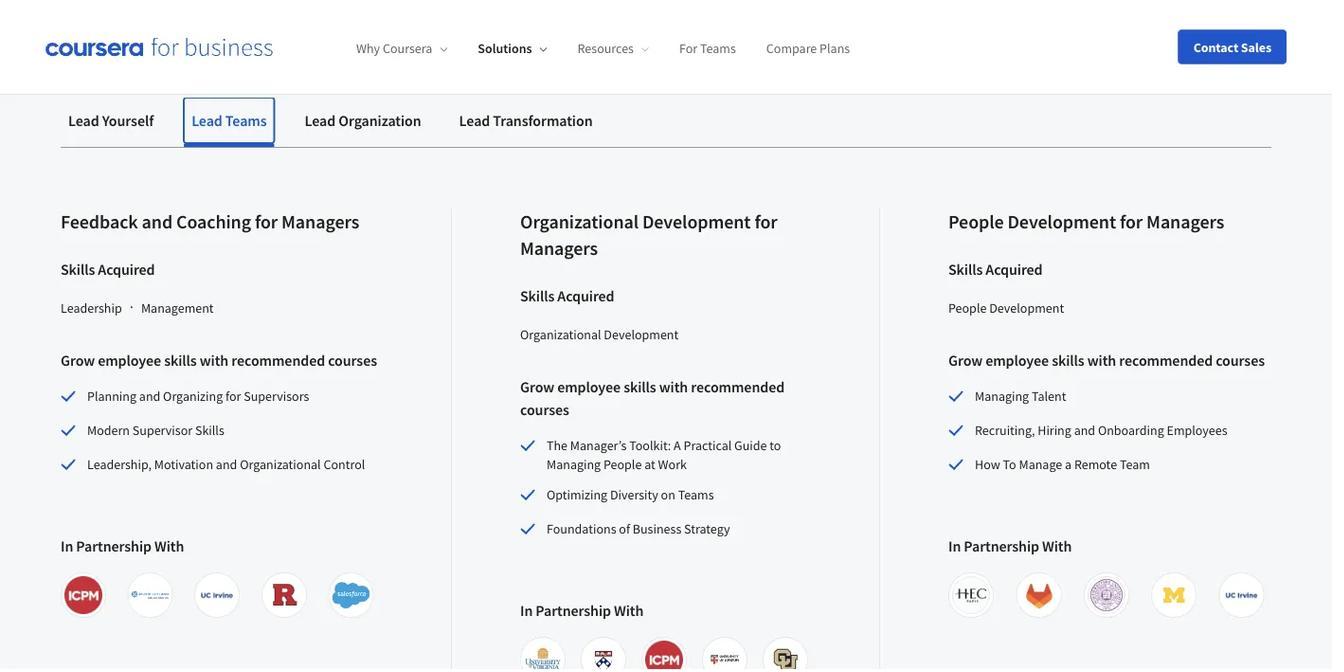 Task type: describe. For each thing, give the bounding box(es) containing it.
to
[[770, 437, 782, 454]]

grow for people development for managers
[[949, 351, 983, 370]]

ashok leyland logo image
[[131, 576, 169, 614]]

leadership, motivation and organizational control
[[87, 456, 365, 473]]

planning and organizing for supervisors
[[87, 388, 309, 405]]

plans
[[820, 40, 851, 57]]

employees
[[1167, 422, 1228, 439]]

compare
[[767, 40, 817, 57]]

with for people
[[1088, 351, 1117, 370]]

people for people development for managers
[[949, 210, 1004, 234]]

strategy
[[684, 520, 730, 537]]

lead teams
[[192, 111, 267, 130]]

organizational development for managers
[[520, 210, 778, 260]]

planning
[[87, 388, 137, 405]]

partnership for people development for managers
[[964, 537, 1040, 556]]

grow employee skills with recommended courses for people
[[949, 351, 1266, 370]]

management
[[141, 300, 214, 317]]

recommended for organizational development for managers
[[691, 377, 785, 396]]

lead for lead transformation
[[459, 111, 490, 130]]

feedback and coaching for managers
[[61, 210, 359, 234]]

acquired for organizational
[[558, 286, 615, 305]]

why coursera link
[[356, 40, 448, 57]]

people development for managers
[[949, 210, 1225, 234]]

lead yourself button
[[61, 98, 161, 143]]

organizational for organizational development
[[520, 326, 602, 343]]

content tabs tab list
[[61, 98, 1272, 147]]

with for organizational
[[614, 601, 644, 620]]

employee for organizational
[[558, 377, 621, 396]]

grow for feedback and coaching for managers
[[61, 351, 95, 370]]

team
[[1120, 456, 1151, 473]]

lead teams button
[[184, 98, 274, 143]]

resources link
[[578, 40, 649, 57]]

teams inside tab panel
[[678, 486, 714, 503]]

for
[[680, 40, 698, 57]]

lead transformation
[[459, 111, 593, 130]]

manager's
[[571, 437, 627, 454]]

2 university of california irvine course logo image from the left
[[1223, 576, 1261, 614]]

recommended for feedback and coaching for managers
[[232, 351, 325, 370]]

contact sales button
[[1179, 30, 1287, 64]]

0 horizontal spatial managers
[[282, 210, 359, 234]]

contact
[[1194, 38, 1239, 55]]

university of pennsylvania (wharton) logo image
[[585, 641, 623, 670]]

guide
[[735, 437, 767, 454]]

employee for feedback
[[98, 351, 161, 370]]

remote
[[1075, 456, 1118, 473]]

optimizing diversity on teams
[[547, 486, 714, 503]]

in for people development for managers
[[949, 537, 962, 556]]

acquired for feedback
[[98, 260, 155, 279]]

to
[[1003, 456, 1017, 473]]

recruiting, hiring and onboarding employees
[[975, 422, 1228, 439]]

with for organizational
[[660, 377, 688, 396]]

development for people development
[[990, 300, 1065, 317]]

managers for people development for managers
[[1147, 210, 1225, 234]]

talent
[[1032, 388, 1067, 405]]

managers for organizational development for managers
[[520, 237, 598, 260]]

courses for feedback and coaching for managers
[[328, 351, 377, 370]]

work
[[658, 456, 687, 473]]

skills for organizational
[[624, 377, 657, 396]]

skills for people
[[1052, 351, 1085, 370]]

skills for feedback and coaching for managers
[[61, 260, 95, 279]]

compare plans link
[[767, 40, 851, 57]]

recommended for people development for managers
[[1120, 351, 1213, 370]]

managing inside the manager's toolkit: a practical guide to managing people at work
[[547, 456, 601, 473]]

modern supervisor skills
[[87, 422, 224, 439]]

gitlab image
[[1020, 576, 1058, 614]]

in partnership with for people development for managers
[[949, 537, 1072, 556]]

0 vertical spatial managing
[[975, 388, 1030, 405]]

partnership for feedback and coaching for managers
[[76, 537, 152, 556]]

of
[[619, 520, 630, 537]]

lead for lead yourself
[[68, 111, 99, 130]]

and left coaching
[[142, 210, 173, 234]]

why
[[356, 40, 380, 57]]

development for organizational development
[[604, 326, 679, 343]]

skills for feedback
[[164, 351, 197, 370]]

a
[[1066, 456, 1072, 473]]

contact sales
[[1194, 38, 1272, 55]]

courses for organizational development for managers
[[520, 400, 570, 419]]

organizational for organizational development for managers
[[520, 210, 639, 234]]

organizational development
[[520, 326, 679, 343]]

salesforce logo image
[[332, 576, 370, 614]]

university of colorado boulder image
[[767, 641, 805, 670]]

and right motivation
[[216, 456, 237, 473]]

skills for people development for managers
[[949, 260, 983, 279]]

skills acquired for people
[[949, 260, 1043, 279]]

on
[[661, 486, 676, 503]]

solutions
[[478, 40, 532, 57]]

yourself
[[102, 111, 154, 130]]

image 220 image
[[706, 641, 744, 670]]

practical
[[684, 437, 732, 454]]

supervisors
[[244, 388, 309, 405]]



Task type: vqa. For each thing, say whether or not it's contained in the screenshot.
IS to the middle
no



Task type: locate. For each thing, give the bounding box(es) containing it.
lead transformation button
[[452, 98, 601, 143]]

organizing
[[163, 388, 223, 405]]

skills up the talent
[[1052, 351, 1085, 370]]

coursera
[[383, 40, 433, 57]]

teams
[[701, 40, 736, 57], [225, 111, 267, 130], [678, 486, 714, 503]]

lead organization
[[305, 111, 421, 130]]

1 horizontal spatial courses
[[520, 400, 570, 419]]

optimizing
[[547, 486, 608, 503]]

1 horizontal spatial skills acquired
[[520, 286, 615, 305]]

in partnership with up university of pennsylvania (wharton) logo on the bottom left of page
[[520, 601, 644, 620]]

lead for lead organization
[[305, 111, 336, 130]]

development inside organizational development for managers
[[643, 210, 751, 234]]

transformation
[[493, 111, 593, 130]]

1 horizontal spatial in partnership with
[[520, 601, 644, 620]]

the manager's toolkit: a practical guide to managing people at work
[[547, 437, 782, 473]]

sales
[[1242, 38, 1272, 55]]

grow employee skills with recommended courses for feedback
[[61, 351, 377, 370]]

motivation
[[154, 456, 213, 473]]

courses for people development for managers
[[1216, 351, 1266, 370]]

development for people development for managers
[[1008, 210, 1117, 234]]

1 horizontal spatial partnership
[[536, 601, 611, 620]]

managing up recruiting,
[[975, 388, 1030, 405]]

with for feedback
[[155, 537, 184, 556]]

a
[[674, 437, 681, 454]]

grow up the managing talent
[[949, 351, 983, 370]]

1 university of california irvine course logo image from the left
[[198, 576, 236, 614]]

lead organization button
[[297, 98, 429, 143]]

with
[[155, 537, 184, 556], [1043, 537, 1072, 556], [614, 601, 644, 620]]

1 horizontal spatial grow employee skills with recommended courses
[[520, 377, 785, 419]]

courses
[[328, 351, 377, 370], [1216, 351, 1266, 370], [520, 400, 570, 419]]

skills
[[61, 260, 95, 279], [949, 260, 983, 279], [520, 286, 555, 305], [195, 422, 224, 439]]

business
[[633, 520, 682, 537]]

organizational inside organizational development for managers
[[520, 210, 639, 234]]

acquired up people development
[[986, 260, 1043, 279]]

compare plans
[[767, 40, 851, 57]]

2 horizontal spatial skills acquired
[[949, 260, 1043, 279]]

2 horizontal spatial with
[[1043, 537, 1072, 556]]

skills acquired for feedback
[[61, 260, 155, 279]]

organization
[[339, 111, 421, 130]]

recommended up guide on the right of page
[[691, 377, 785, 396]]

1 horizontal spatial acquired
[[558, 286, 615, 305]]

and right hiring at right bottom
[[1075, 422, 1096, 439]]

0 horizontal spatial skills acquired
[[61, 260, 155, 279]]

grow for organizational development for managers
[[520, 377, 555, 396]]

skills
[[164, 351, 197, 370], [1052, 351, 1085, 370], [624, 377, 657, 396]]

skills acquired for organizational
[[520, 286, 615, 305]]

2 horizontal spatial with
[[1088, 351, 1117, 370]]

northwestern university image
[[1088, 576, 1126, 614]]

recruiting,
[[975, 422, 1036, 439]]

in
[[61, 537, 73, 556], [949, 537, 962, 556], [520, 601, 533, 620]]

how to manage a remote team
[[975, 456, 1151, 473]]

in partnership with
[[61, 537, 184, 556], [949, 537, 1072, 556], [520, 601, 644, 620]]

0 horizontal spatial with
[[155, 537, 184, 556]]

diversity
[[610, 486, 659, 503]]

grow
[[61, 351, 95, 370], [949, 351, 983, 370], [520, 377, 555, 396]]

2 horizontal spatial employee
[[986, 351, 1050, 370]]

how
[[975, 456, 1001, 473]]

1 vertical spatial institute of certified professional managers image
[[646, 641, 683, 670]]

lead teams tab panel
[[61, 148, 1272, 670]]

skills up organizing
[[164, 351, 197, 370]]

2 horizontal spatial grow
[[949, 351, 983, 370]]

2 horizontal spatial in partnership with
[[949, 537, 1072, 556]]

skills down planning and organizing for supervisors
[[195, 422, 224, 439]]

why coursera
[[356, 40, 433, 57]]

toolkit:
[[630, 437, 671, 454]]

with up ashok leyland logo
[[155, 537, 184, 556]]

university of california irvine course logo image
[[198, 576, 236, 614], [1223, 576, 1261, 614]]

lead left yourself
[[68, 111, 99, 130]]

0 horizontal spatial with
[[200, 351, 229, 370]]

0 horizontal spatial managing
[[547, 456, 601, 473]]

in partnership with up ashok leyland logo
[[61, 537, 184, 556]]

0 horizontal spatial skills
[[164, 351, 197, 370]]

managers inside organizational development for managers
[[520, 237, 598, 260]]

2 horizontal spatial skills
[[1052, 351, 1085, 370]]

onboarding
[[1099, 422, 1165, 439]]

skills up the leadership
[[61, 260, 95, 279]]

and up modern supervisor skills
[[139, 388, 161, 405]]

employee for people
[[986, 351, 1050, 370]]

coursera for business image
[[46, 37, 273, 57]]

in for organizational development for managers
[[520, 601, 533, 620]]

1 horizontal spatial institute of certified professional managers image
[[646, 641, 683, 670]]

2 vertical spatial people
[[604, 456, 642, 473]]

3 lead from the left
[[305, 111, 336, 130]]

partnership up ashok leyland logo
[[76, 537, 152, 556]]

people development
[[949, 300, 1065, 317]]

1 vertical spatial teams
[[225, 111, 267, 130]]

institute of certified professional managers image
[[64, 576, 102, 614], [646, 641, 683, 670]]

acquired for people
[[986, 260, 1043, 279]]

0 vertical spatial organizational
[[520, 210, 639, 234]]

teams inside button
[[225, 111, 267, 130]]

coaching
[[176, 210, 251, 234]]

1 horizontal spatial with
[[614, 601, 644, 620]]

teams for for teams
[[701, 40, 736, 57]]

1 vertical spatial organizational
[[520, 326, 602, 343]]

grow up the the
[[520, 377, 555, 396]]

institute of certified professional managers image left "image 220"
[[646, 641, 683, 670]]

skills for organizational development for managers
[[520, 286, 555, 305]]

modern
[[87, 422, 130, 439]]

skills up organizational development
[[520, 286, 555, 305]]

with for people
[[1043, 537, 1072, 556]]

courses inside grow employee skills with recommended courses
[[520, 400, 570, 419]]

lead inside button
[[459, 111, 490, 130]]

recommended up employees
[[1120, 351, 1213, 370]]

1 horizontal spatial employee
[[558, 377, 621, 396]]

1 horizontal spatial university of california irvine course logo image
[[1223, 576, 1261, 614]]

the
[[547, 437, 568, 454]]

2 lead from the left
[[192, 111, 223, 130]]

partnership up hec paris logo
[[964, 537, 1040, 556]]

lead yourself
[[68, 111, 154, 130]]

0 horizontal spatial courses
[[328, 351, 377, 370]]

rutgers logo image
[[265, 576, 303, 614]]

lead inside button
[[68, 111, 99, 130]]

grow inside grow employee skills with recommended courses
[[520, 377, 555, 396]]

for inside organizational development for managers
[[755, 210, 778, 234]]

2 vertical spatial organizational
[[240, 456, 321, 473]]

grow employee skills with recommended courses for organizational
[[520, 377, 785, 419]]

1 horizontal spatial skills
[[624, 377, 657, 396]]

image 198 image
[[524, 641, 562, 670]]

with
[[200, 351, 229, 370], [1088, 351, 1117, 370], [660, 377, 688, 396]]

manage
[[1020, 456, 1063, 473]]

people
[[949, 210, 1004, 234], [949, 300, 987, 317], [604, 456, 642, 473]]

for teams
[[680, 40, 736, 57]]

recommended inside grow employee skills with recommended courses
[[691, 377, 785, 396]]

development
[[643, 210, 751, 234], [1008, 210, 1117, 234], [990, 300, 1065, 317], [604, 326, 679, 343]]

organizational
[[520, 210, 639, 234], [520, 326, 602, 343], [240, 456, 321, 473]]

grow employee skills with recommended courses
[[61, 351, 377, 370], [949, 351, 1266, 370], [520, 377, 785, 419]]

0 horizontal spatial acquired
[[98, 260, 155, 279]]

employee down organizational development
[[558, 377, 621, 396]]

2 horizontal spatial acquired
[[986, 260, 1043, 279]]

acquired
[[98, 260, 155, 279], [986, 260, 1043, 279], [558, 286, 615, 305]]

grow employee skills with recommended courses up planning and organizing for supervisors
[[61, 351, 377, 370]]

in for feedback and coaching for managers
[[61, 537, 73, 556]]

0 horizontal spatial in partnership with
[[61, 537, 184, 556]]

0 horizontal spatial university of california irvine course logo image
[[198, 576, 236, 614]]

skills acquired up the leadership
[[61, 260, 155, 279]]

institute of certified professional managers image left ashok leyland logo
[[64, 576, 102, 614]]

skills acquired up people development
[[949, 260, 1043, 279]]

skills up the toolkit:
[[624, 377, 657, 396]]

1 horizontal spatial grow
[[520, 377, 555, 396]]

recommended
[[232, 351, 325, 370], [1120, 351, 1213, 370], [691, 377, 785, 396]]

foundations of business strategy
[[547, 520, 730, 537]]

leadership
[[61, 300, 122, 317]]

at
[[645, 456, 656, 473]]

1 horizontal spatial managers
[[520, 237, 598, 260]]

skills up people development
[[949, 260, 983, 279]]

employee up planning
[[98, 351, 161, 370]]

skills acquired up organizational development
[[520, 286, 615, 305]]

hiring
[[1038, 422, 1072, 439]]

grow employee skills with recommended courses up the talent
[[949, 351, 1266, 370]]

managing
[[975, 388, 1030, 405], [547, 456, 601, 473]]

4 lead from the left
[[459, 111, 490, 130]]

for teams link
[[680, 40, 736, 57]]

0 horizontal spatial institute of certified professional managers image
[[64, 576, 102, 614]]

managers
[[282, 210, 359, 234], [1147, 210, 1225, 234], [520, 237, 598, 260]]

supervisor
[[133, 422, 193, 439]]

grow up planning
[[61, 351, 95, 370]]

lead left organization
[[305, 111, 336, 130]]

0 horizontal spatial partnership
[[76, 537, 152, 556]]

control
[[324, 456, 365, 473]]

1 horizontal spatial managing
[[975, 388, 1030, 405]]

university of michigan image
[[1156, 576, 1194, 614]]

0 vertical spatial institute of certified professional managers image
[[64, 576, 102, 614]]

with up university of pennsylvania (wharton) logo on the bottom left of page
[[614, 601, 644, 620]]

partnership
[[76, 537, 152, 556], [964, 537, 1040, 556], [536, 601, 611, 620]]

teams for lead teams
[[225, 111, 267, 130]]

2 horizontal spatial courses
[[1216, 351, 1266, 370]]

foundations
[[547, 520, 617, 537]]

partnership for organizational development for managers
[[536, 601, 611, 620]]

employee inside grow employee skills with recommended courses
[[558, 377, 621, 396]]

0 vertical spatial teams
[[701, 40, 736, 57]]

in partnership with for feedback and coaching for managers
[[61, 537, 184, 556]]

0 horizontal spatial employee
[[98, 351, 161, 370]]

grow employee skills with recommended courses up the toolkit:
[[520, 377, 785, 419]]

with for feedback
[[200, 351, 229, 370]]

1 vertical spatial managing
[[547, 456, 601, 473]]

lead right yourself
[[192, 111, 223, 130]]

and
[[142, 210, 173, 234], [139, 388, 161, 405], [1075, 422, 1096, 439], [216, 456, 237, 473]]

recommended up supervisors
[[232, 351, 325, 370]]

2 horizontal spatial in
[[949, 537, 962, 556]]

acquired up organizational development
[[558, 286, 615, 305]]

1 horizontal spatial recommended
[[691, 377, 785, 396]]

2 horizontal spatial partnership
[[964, 537, 1040, 556]]

with up recruiting, hiring and onboarding employees
[[1088, 351, 1117, 370]]

acquired up the leadership
[[98, 260, 155, 279]]

partnership up university of pennsylvania (wharton) logo on the bottom left of page
[[536, 601, 611, 620]]

university of california irvine course logo image left rutgers logo
[[198, 576, 236, 614]]

0 horizontal spatial grow employee skills with recommended courses
[[61, 351, 377, 370]]

0 horizontal spatial recommended
[[232, 351, 325, 370]]

in partnership with up gitlab icon at the right of page
[[949, 537, 1072, 556]]

solutions link
[[478, 40, 547, 57]]

0 horizontal spatial in
[[61, 537, 73, 556]]

2 horizontal spatial recommended
[[1120, 351, 1213, 370]]

for
[[255, 210, 278, 234], [755, 210, 778, 234], [1120, 210, 1143, 234], [226, 388, 241, 405]]

0 horizontal spatial grow
[[61, 351, 95, 370]]

with up planning and organizing for supervisors
[[200, 351, 229, 370]]

lead for lead teams
[[192, 111, 223, 130]]

resources
[[578, 40, 634, 57]]

2 horizontal spatial grow employee skills with recommended courses
[[949, 351, 1266, 370]]

2 horizontal spatial managers
[[1147, 210, 1225, 234]]

1 horizontal spatial with
[[660, 377, 688, 396]]

leadership,
[[87, 456, 152, 473]]

lead
[[68, 111, 99, 130], [192, 111, 223, 130], [305, 111, 336, 130], [459, 111, 490, 130]]

with inside grow employee skills with recommended courses
[[660, 377, 688, 396]]

hec paris logo image
[[953, 576, 991, 614]]

managing talent
[[975, 388, 1067, 405]]

managing down the the
[[547, 456, 601, 473]]

employee up the managing talent
[[986, 351, 1050, 370]]

in partnership with for organizational development for managers
[[520, 601, 644, 620]]

0 vertical spatial people
[[949, 210, 1004, 234]]

1 horizontal spatial in
[[520, 601, 533, 620]]

feedback
[[61, 210, 138, 234]]

with up a
[[660, 377, 688, 396]]

lead left "transformation"
[[459, 111, 490, 130]]

1 lead from the left
[[68, 111, 99, 130]]

with up gitlab icon at the right of page
[[1043, 537, 1072, 556]]

people inside the manager's toolkit: a practical guide to managing people at work
[[604, 456, 642, 473]]

university of california irvine course logo image right university of michigan "image"
[[1223, 576, 1261, 614]]

2 vertical spatial teams
[[678, 486, 714, 503]]

people for people development
[[949, 300, 987, 317]]

development for organizational development for managers
[[643, 210, 751, 234]]

employee
[[98, 351, 161, 370], [986, 351, 1050, 370], [558, 377, 621, 396]]

1 vertical spatial people
[[949, 300, 987, 317]]



